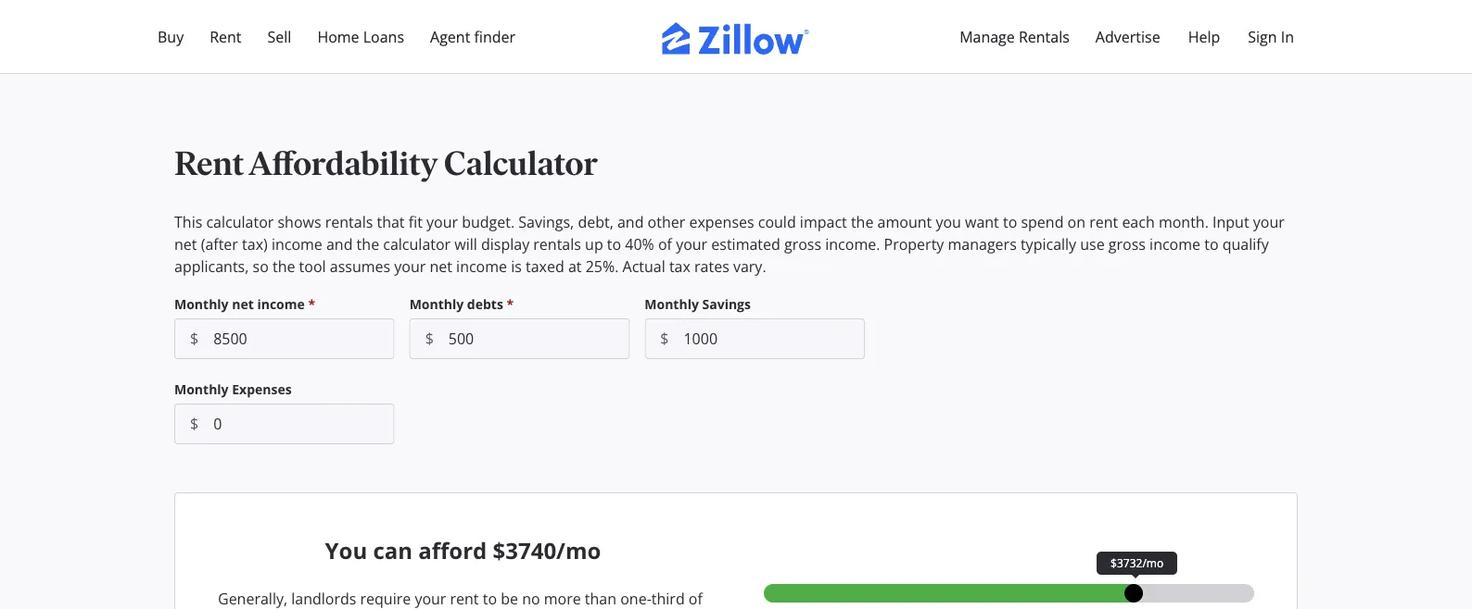 Task type: locate. For each thing, give the bounding box(es) containing it.
home
[[317, 26, 359, 46]]

you
[[325, 536, 367, 566]]

finder
[[474, 26, 515, 46]]

rent up this
[[174, 143, 244, 183]]

loans
[[363, 26, 404, 46]]

$ down monthly net income
[[190, 329, 199, 349]]

income down will
[[456, 257, 507, 277]]

0 horizontal spatial the
[[272, 257, 295, 277]]

than
[[585, 590, 617, 610]]

net
[[174, 235, 197, 254], [430, 257, 452, 277], [232, 295, 254, 313]]

and
[[617, 212, 644, 232], [326, 235, 353, 254]]

qualify
[[1222, 235, 1269, 254]]

income.
[[825, 235, 880, 254]]

other
[[648, 212, 685, 232]]

2 horizontal spatial the
[[851, 212, 874, 232]]

0 horizontal spatial rent
[[450, 590, 479, 610]]

2 vertical spatial net
[[232, 295, 254, 313]]

to right the up on the top left of the page
[[607, 235, 621, 254]]

0 vertical spatial calculator
[[206, 212, 274, 232]]

to left be
[[483, 590, 497, 610]]

0 vertical spatial and
[[617, 212, 644, 232]]

1 vertical spatial the
[[357, 235, 379, 254]]

net down this
[[174, 235, 197, 254]]

you can afford $3740/mo
[[325, 536, 601, 566]]

and up assumes
[[326, 235, 353, 254]]

gross down impact
[[784, 235, 821, 254]]

sign in
[[1248, 26, 1294, 46]]

1 vertical spatial and
[[326, 235, 353, 254]]

up
[[585, 235, 603, 254]]

fit
[[409, 212, 423, 232]]

0 horizontal spatial of
[[658, 235, 672, 254]]

rent left be
[[450, 590, 479, 610]]

amount
[[877, 212, 932, 232]]

actual
[[623, 257, 665, 277]]

zillow logo image
[[662, 22, 810, 55]]

$ for monthly net income
[[190, 329, 199, 349]]

$3732/mo slider
[[1097, 552, 1177, 603]]

use
[[1080, 235, 1105, 254]]

$ for monthly expenses
[[190, 414, 199, 434]]

debt,
[[578, 212, 613, 232]]

agent
[[430, 26, 470, 46]]

shows
[[278, 212, 321, 232]]

income
[[271, 235, 322, 254], [1150, 235, 1200, 254], [456, 257, 507, 277], [257, 295, 305, 313]]

rent left sell
[[210, 26, 242, 46]]

0 vertical spatial rent
[[1089, 212, 1118, 232]]

want
[[965, 212, 999, 232]]

month.
[[1159, 212, 1209, 232]]

typically
[[1021, 235, 1076, 254]]

sell
[[267, 26, 291, 46]]

rent
[[1089, 212, 1118, 232], [450, 590, 479, 610]]

affordability
[[248, 143, 437, 183]]

$ down monthly savings
[[660, 329, 669, 349]]

monthly for monthly expenses
[[174, 381, 229, 398]]

$
[[190, 329, 199, 349], [425, 329, 434, 349], [660, 329, 669, 349], [190, 414, 199, 434]]

$3740/mo
[[493, 536, 601, 566]]

rent
[[210, 26, 242, 46], [174, 143, 244, 183]]

taxed
[[526, 257, 564, 277]]

rent link
[[197, 15, 254, 58]]

1 vertical spatial rent
[[450, 590, 479, 610]]

calculator down fit on the top left of page
[[383, 235, 451, 254]]

of down other
[[658, 235, 672, 254]]

calculator
[[444, 143, 598, 183]]

monthly left expenses
[[174, 381, 229, 398]]

of inside this calculator shows rentals that fit your budget. savings, debt, and other expenses could impact the amount you want to spend on rent each month. input your net (after tax) income and the calculator will display rentals up to 40% of your estimated gross income. property managers typically use gross income to qualify applicants, so the tool assumes your net income is taxed at 25%. actual tax rates vary.
[[658, 235, 672, 254]]

will
[[455, 235, 477, 254]]

1 vertical spatial of
[[689, 590, 703, 610]]

the up income.
[[851, 212, 874, 232]]

$ down monthly expenses
[[190, 414, 199, 434]]

Monthly Savings $ text field
[[684, 319, 865, 360]]

0 horizontal spatial gross
[[784, 235, 821, 254]]

on
[[1068, 212, 1086, 232]]

0 horizontal spatial and
[[326, 235, 353, 254]]

more
[[544, 590, 581, 610]]

1 horizontal spatial of
[[689, 590, 703, 610]]

0 vertical spatial rent
[[210, 26, 242, 46]]

monthly down tax
[[645, 295, 699, 313]]

1 horizontal spatial the
[[357, 235, 379, 254]]

gross
[[784, 235, 821, 254], [1109, 235, 1146, 254]]

1 vertical spatial rentals
[[533, 235, 581, 254]]

1 horizontal spatial net
[[232, 295, 254, 313]]

monthly down "applicants," at the left
[[174, 295, 229, 313]]

net up monthly debts
[[430, 257, 452, 277]]

1 horizontal spatial rent
[[1089, 212, 1118, 232]]

property
[[884, 235, 944, 254]]

1 gross from the left
[[784, 235, 821, 254]]

manage
[[960, 26, 1015, 46]]

the
[[851, 212, 874, 232], [357, 235, 379, 254], [272, 257, 295, 277]]

home loans link
[[304, 15, 417, 58]]

0 vertical spatial rentals
[[325, 212, 373, 232]]

0 vertical spatial of
[[658, 235, 672, 254]]

display
[[481, 235, 529, 254]]

of right the third
[[689, 590, 703, 610]]

rentals
[[1019, 26, 1070, 46]]

rentals down savings,
[[533, 235, 581, 254]]

rent for rent
[[210, 26, 242, 46]]

1 horizontal spatial calculator
[[383, 235, 451, 254]]

rentals left that
[[325, 212, 373, 232]]

monthly left debts
[[409, 295, 464, 313]]

calculator
[[206, 212, 274, 232], [383, 235, 451, 254]]

generally,
[[218, 590, 287, 610]]

rent up use
[[1089, 212, 1118, 232]]

that
[[377, 212, 405, 232]]

rates
[[694, 257, 729, 277]]

income down month.
[[1150, 235, 1200, 254]]

budget.
[[462, 212, 515, 232]]

of inside 'generally, landlords require your rent to be no more than one-third of'
[[689, 590, 703, 610]]

$ down monthly debts
[[425, 329, 434, 349]]

0 horizontal spatial calculator
[[206, 212, 274, 232]]

rentals
[[325, 212, 373, 232], [533, 235, 581, 254]]

of
[[658, 235, 672, 254], [689, 590, 703, 610]]

monthly net income
[[174, 295, 305, 313]]

Monthly debts $ text field
[[448, 319, 630, 360]]

monthly savings
[[645, 295, 751, 313]]

and up 40%
[[617, 212, 644, 232]]

to
[[1003, 212, 1017, 232], [607, 235, 621, 254], [1204, 235, 1219, 254], [483, 590, 497, 610]]

rent inside "main" navigation
[[210, 26, 242, 46]]

net down so
[[232, 295, 254, 313]]

one-
[[620, 590, 651, 610]]

no
[[522, 590, 540, 610]]

gross down each
[[1109, 235, 1146, 254]]

0 horizontal spatial net
[[174, 235, 197, 254]]

1 vertical spatial rent
[[174, 143, 244, 183]]

applicants,
[[174, 257, 249, 277]]

agent finder
[[430, 26, 515, 46]]

your
[[426, 212, 458, 232], [1253, 212, 1285, 232], [676, 235, 707, 254], [394, 257, 426, 277], [415, 590, 446, 610]]

your right fit on the top left of page
[[426, 212, 458, 232]]

to down input
[[1204, 235, 1219, 254]]

1 horizontal spatial gross
[[1109, 235, 1146, 254]]

the up assumes
[[357, 235, 379, 254]]

1 vertical spatial net
[[430, 257, 452, 277]]

in
[[1281, 26, 1294, 46]]

so
[[253, 257, 269, 277]]

rent inside 'generally, landlords require your rent to be no more than one-third of'
[[450, 590, 479, 610]]

Monthly net income $ text field
[[213, 319, 395, 360]]

1 horizontal spatial rentals
[[533, 235, 581, 254]]

the right so
[[272, 257, 295, 277]]

savings,
[[518, 212, 574, 232]]

income up monthly net income $ text field
[[257, 295, 305, 313]]

calculator up tax)
[[206, 212, 274, 232]]

your right require
[[415, 590, 446, 610]]



Task type: vqa. For each thing, say whether or not it's contained in the screenshot.
the bottommost and
yes



Task type: describe. For each thing, give the bounding box(es) containing it.
monthly debts
[[409, 295, 503, 313]]

rent inside this calculator shows rentals that fit your budget. savings, debt, and other expenses could impact the amount you want to spend on rent each month. input your net (after tax) income and the calculator will display rentals up to 40% of your estimated gross income. property managers typically use gross income to qualify applicants, so the tool assumes your net income is taxed at 25%. actual tax rates vary.
[[1089, 212, 1118, 232]]

third
[[651, 590, 685, 610]]

this
[[174, 212, 202, 232]]

estimated
[[711, 235, 780, 254]]

40%
[[625, 235, 654, 254]]

input
[[1213, 212, 1249, 232]]

1 vertical spatial calculator
[[383, 235, 451, 254]]

to right want
[[1003, 212, 1017, 232]]

manage rentals link
[[947, 15, 1083, 58]]

monthly for monthly debts
[[409, 295, 464, 313]]

tax)
[[242, 235, 268, 254]]

Monthly Expenses $ text field
[[213, 404, 395, 445]]

your up tax
[[676, 235, 707, 254]]

afford
[[418, 536, 487, 566]]

impact
[[800, 212, 847, 232]]

0 vertical spatial net
[[174, 235, 197, 254]]

to inside 'generally, landlords require your rent to be no more than one-third of'
[[483, 590, 497, 610]]

rent affordability calculator
[[174, 143, 598, 183]]

agent finder link
[[417, 15, 528, 58]]

this calculator shows rentals that fit your budget. savings, debt, and other expenses could impact the amount you want to spend on rent each month. input your net (after tax) income and the calculator will display rentals up to 40% of your estimated gross income. property managers typically use gross income to qualify applicants, so the tool assumes your net income is taxed at 25%. actual tax rates vary.
[[174, 212, 1285, 277]]

main navigation
[[0, 0, 1472, 306]]

buy
[[158, 26, 184, 46]]

monthly expenses
[[174, 381, 292, 398]]

2 vertical spatial the
[[272, 257, 295, 277]]

help
[[1188, 26, 1220, 46]]

2 gross from the left
[[1109, 235, 1146, 254]]

monthly for monthly net income
[[174, 295, 229, 313]]

rent for rent affordability calculator
[[174, 143, 244, 183]]

tool
[[299, 257, 326, 277]]

at
[[568, 257, 582, 277]]

0 vertical spatial the
[[851, 212, 874, 232]]

$ for monthly debts
[[425, 329, 434, 349]]

sign in link
[[1235, 15, 1307, 58]]

each
[[1122, 212, 1155, 232]]

require
[[360, 590, 411, 610]]

savings
[[702, 295, 751, 313]]

vary.
[[733, 257, 766, 277]]

buy link
[[145, 15, 197, 58]]

manage rentals
[[960, 26, 1070, 46]]

advertise link
[[1083, 15, 1173, 58]]

be
[[501, 590, 518, 610]]

monthly for monthly savings
[[645, 295, 699, 313]]

(after
[[201, 235, 238, 254]]

your inside 'generally, landlords require your rent to be no more than one-third of'
[[415, 590, 446, 610]]

sell link
[[254, 15, 304, 58]]

expenses
[[232, 381, 292, 398]]

could
[[758, 212, 796, 232]]

generally, landlords require your rent to be no more than one-third of
[[218, 590, 703, 610]]

help link
[[1175, 15, 1233, 58]]

is
[[511, 257, 522, 277]]

can
[[373, 536, 413, 566]]

income down shows on the top of page
[[271, 235, 322, 254]]

your down fit on the top left of page
[[394, 257, 426, 277]]

landlords
[[291, 590, 356, 610]]

2 horizontal spatial net
[[430, 257, 452, 277]]

assumes
[[330, 257, 390, 277]]

managers
[[948, 235, 1017, 254]]

expenses
[[689, 212, 754, 232]]

debts
[[467, 295, 503, 313]]

1 horizontal spatial and
[[617, 212, 644, 232]]

home loans
[[317, 26, 404, 46]]

you
[[936, 212, 961, 232]]

spend
[[1021, 212, 1064, 232]]

$ for monthly savings
[[660, 329, 669, 349]]

25%.
[[586, 257, 619, 277]]

0 horizontal spatial rentals
[[325, 212, 373, 232]]

your up the qualify
[[1253, 212, 1285, 232]]

$3732/mo
[[1111, 556, 1163, 571]]

tax
[[669, 257, 691, 277]]

sign
[[1248, 26, 1277, 46]]

advertise
[[1096, 26, 1160, 46]]



